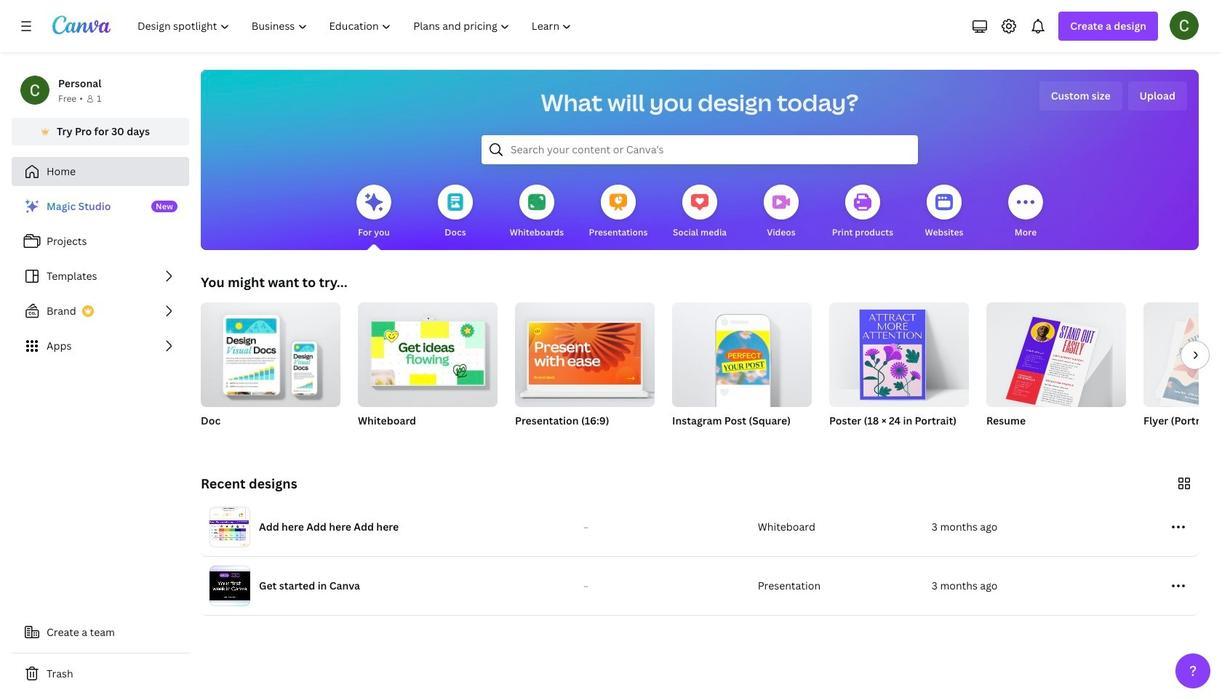 Task type: vqa. For each thing, say whether or not it's contained in the screenshot.
Free
no



Task type: describe. For each thing, give the bounding box(es) containing it.
christina overa image
[[1170, 11, 1199, 40]]



Task type: locate. For each thing, give the bounding box(es) containing it.
list
[[12, 192, 189, 361]]

group
[[201, 297, 341, 447], [201, 297, 341, 408], [358, 297, 498, 447], [358, 297, 498, 408], [515, 297, 655, 447], [515, 297, 655, 408], [672, 297, 812, 447], [672, 297, 812, 408], [830, 303, 969, 447], [830, 303, 969, 408], [987, 303, 1127, 447], [1144, 303, 1223, 447]]

top level navigation element
[[128, 12, 585, 41]]

Search search field
[[511, 136, 889, 164]]

None search field
[[482, 135, 918, 164]]



